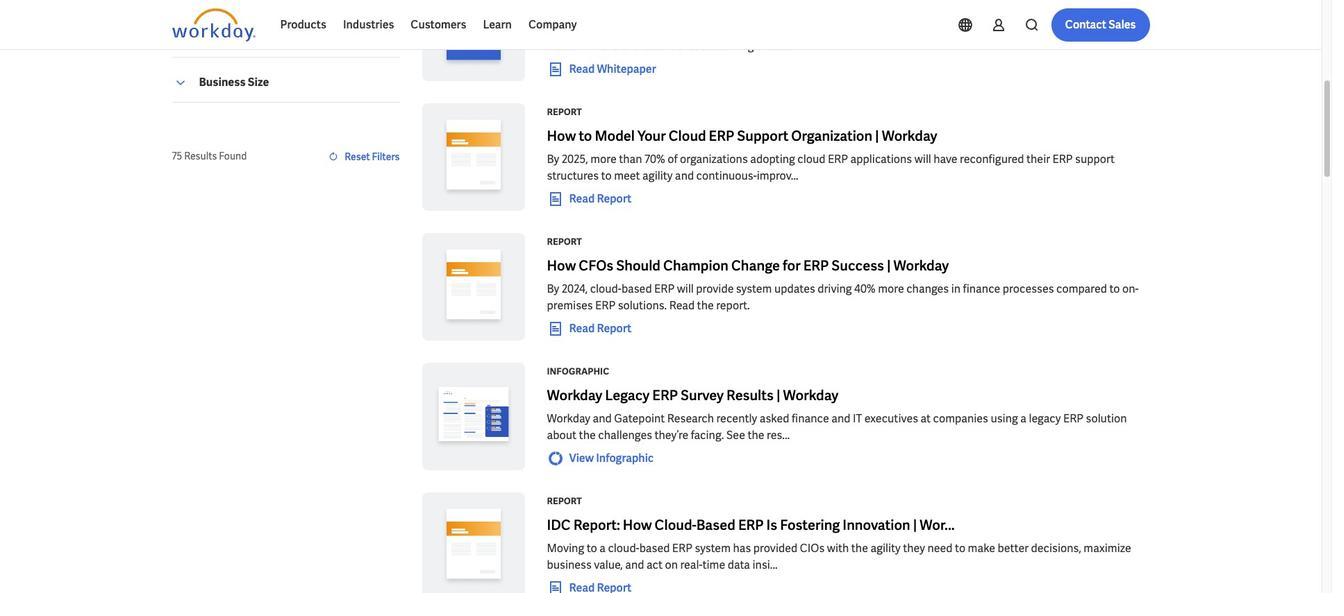 Task type: describe. For each thing, give the bounding box(es) containing it.
on- inside in this idc whitepaper sponsored by workday, learn why the office of the cfo is moving beyond on-premises erp to cloud erp and the factors that are driving these...
[[1024, 22, 1041, 37]]

organization
[[791, 127, 873, 145]]

premises inside in this idc whitepaper sponsored by workday, learn why the office of the cfo is moving beyond on-premises erp to cloud erp and the factors that are driving these...
[[1041, 22, 1087, 37]]

reconfigured
[[960, 152, 1024, 167]]

agility inside how to model your cloud erp support organization | workday by 2025, more than 70% of organizations adopting cloud erp applications will have reconfigured their erp support structures to meet agility and continuous-improv...
[[643, 169, 673, 183]]

products
[[280, 17, 326, 32]]

companies
[[933, 412, 989, 427]]

the left cfo
[[891, 22, 908, 37]]

improv...
[[757, 169, 799, 183]]

in
[[952, 282, 961, 297]]

wor...
[[920, 517, 955, 535]]

solution
[[1086, 412, 1127, 427]]

survey
[[681, 387, 724, 405]]

legacy
[[1029, 412, 1061, 427]]

see
[[727, 429, 745, 443]]

view
[[569, 451, 594, 466]]

cloud
[[669, 127, 706, 145]]

these...
[[756, 39, 792, 53]]

cfos
[[579, 257, 614, 275]]

learn
[[483, 17, 512, 32]]

innovation
[[843, 517, 911, 535]]

driving inside how cfos should champion change for erp success | workday by 2024, cloud-based erp will provide system updates driving 40% more changes in finance processes compared to on- premises erp solutions. read the report.
[[818, 282, 852, 297]]

support
[[1075, 152, 1115, 167]]

driving inside in this idc whitepaper sponsored by workday, learn why the office of the cfo is moving beyond on-premises erp to cloud erp and the factors that are driving these...
[[720, 39, 754, 53]]

the down whitepaper
[[621, 39, 638, 53]]

they're
[[655, 429, 689, 443]]

why
[[806, 22, 826, 37]]

| inside how to model your cloud erp support organization | workday by 2025, more than 70% of organizations adopting cloud erp applications will have reconfigured their erp support structures to meet agility and continuous-improv...
[[875, 127, 879, 145]]

finance inside how cfos should champion change for erp success | workday by 2024, cloud-based erp will provide system updates driving 40% more changes in finance processes compared to on- premises erp solutions. read the report.
[[963, 282, 1001, 297]]

company button
[[520, 8, 585, 42]]

legacy
[[605, 387, 650, 405]]

more inside how cfos should champion change for erp success | workday by 2024, cloud-based erp will provide system updates driving 40% more changes in finance processes compared to on- premises erp solutions. read the report.
[[878, 282, 904, 297]]

fostering
[[780, 517, 840, 535]]

moving
[[946, 22, 983, 37]]

to inside in this idc whitepaper sponsored by workday, learn why the office of the cfo is moving beyond on-premises erp to cloud erp and the factors that are driving these...
[[1112, 22, 1122, 37]]

better
[[998, 542, 1029, 556]]

support
[[737, 127, 789, 145]]

view infographic link
[[547, 451, 654, 467]]

meet
[[614, 169, 640, 183]]

report for report:
[[547, 496, 582, 508]]

idc inside idc report: how cloud-based erp is fostering innovation | wor... moving to a cloud-based erp system has provided cios with the agility they need to make better decisions, maximize business value, and act on real-time data insi...
[[547, 517, 571, 535]]

read inside how cfos should champion change for erp success | workday by 2024, cloud-based erp will provide system updates driving 40% more changes in finance processes compared to on- premises erp solutions. read the report.
[[669, 299, 695, 313]]

office
[[848, 22, 876, 37]]

has
[[733, 542, 751, 556]]

decisions,
[[1031, 542, 1082, 556]]

agility inside idc report: how cloud-based erp is fostering innovation | wor... moving to a cloud-based erp system has provided cios with the agility they need to make better decisions, maximize business value, and act on real-time data insi...
[[871, 542, 901, 556]]

to up value,
[[587, 542, 597, 556]]

how cfos should champion change for erp success | workday by 2024, cloud-based erp will provide system updates driving 40% more changes in finance processes compared to on- premises erp solutions. read the report.
[[547, 257, 1139, 313]]

and left it
[[832, 412, 851, 427]]

70%
[[645, 152, 666, 167]]

about
[[547, 429, 577, 443]]

whitepaper
[[597, 62, 656, 76]]

to inside how cfos should champion change for erp success | workday by 2024, cloud-based erp will provide system updates driving 40% more changes in finance processes compared to on- premises erp solutions. read the report.
[[1110, 282, 1120, 297]]

model
[[595, 127, 635, 145]]

will inside how to model your cloud erp support organization | workday by 2025, more than 70% of organizations adopting cloud erp applications will have reconfigured their erp support structures to meet agility and continuous-improv...
[[915, 152, 932, 167]]

2025,
[[562, 152, 588, 167]]

report down meet
[[597, 192, 632, 206]]

their
[[1027, 152, 1050, 167]]

results inside workday legacy erp survey results | workday workday and gatepoint research recently asked finance and it executives at companies using a legacy erp solution about the challenges they're facing. see the res...
[[727, 387, 774, 405]]

how to model your cloud erp support organization | workday by 2025, more than 70% of organizations adopting cloud erp applications will have reconfigured their erp support structures to meet agility and continuous-improv...
[[547, 127, 1115, 183]]

infographic inside view infographic link
[[596, 451, 654, 466]]

asked
[[760, 412, 790, 427]]

read whitepaper link
[[547, 61, 656, 78]]

workday inside how to model your cloud erp support organization | workday by 2025, more than 70% of organizations adopting cloud erp applications will have reconfigured their erp support structures to meet agility and continuous-improv...
[[882, 127, 938, 145]]

by
[[717, 22, 728, 37]]

factors
[[641, 39, 676, 53]]

to right 'need'
[[955, 542, 966, 556]]

with
[[827, 542, 849, 556]]

system for change
[[736, 282, 772, 297]]

are
[[701, 39, 717, 53]]

the right why
[[829, 22, 846, 37]]

and inside in this idc whitepaper sponsored by workday, learn why the office of the cfo is moving beyond on-premises erp to cloud erp and the factors that are driving these...
[[600, 39, 619, 53]]

| inside workday legacy erp survey results | workday workday and gatepoint research recently asked finance and it executives at companies using a legacy erp solution about the challenges they're facing. see the res...
[[777, 387, 781, 405]]

workday inside how cfos should champion change for erp success | workday by 2024, cloud-based erp will provide system updates driving 40% more changes in finance processes compared to on- premises erp solutions. read the report.
[[894, 257, 949, 275]]

on- inside how cfos should champion change for erp success | workday by 2024, cloud-based erp will provide system updates driving 40% more changes in finance processes compared to on- premises erp solutions. read the report.
[[1123, 282, 1139, 297]]

on
[[665, 559, 678, 573]]

moving
[[547, 542, 584, 556]]

and inside idc report: how cloud-based erp is fostering innovation | wor... moving to a cloud-based erp system has provided cios with the agility they need to make better decisions, maximize business value, and act on real-time data insi...
[[625, 559, 644, 573]]

view infographic
[[569, 451, 654, 466]]

read for the read whitepaper link
[[569, 62, 595, 76]]

a inside workday legacy erp survey results | workday workday and gatepoint research recently asked finance and it executives at companies using a legacy erp solution about the challenges they're facing. see the res...
[[1021, 412, 1027, 427]]

read for 'read report' link corresponding to to
[[569, 192, 595, 206]]

in
[[547, 22, 557, 37]]

report:
[[574, 517, 620, 535]]

more inside how to model your cloud erp support organization | workday by 2025, more than 70% of organizations adopting cloud erp applications will have reconfigured their erp support structures to meet agility and continuous-improv...
[[591, 152, 617, 167]]

cloud-
[[655, 517, 697, 535]]

value,
[[594, 559, 623, 573]]

provide
[[696, 282, 734, 297]]

of inside how to model your cloud erp support organization | workday by 2025, more than 70% of organizations adopting cloud erp applications will have reconfigured their erp support structures to meet agility and continuous-improv...
[[668, 152, 678, 167]]

provided
[[754, 542, 798, 556]]

should
[[616, 257, 661, 275]]

a inside idc report: how cloud-based erp is fostering innovation | wor... moving to a cloud-based erp system has provided cios with the agility they need to make better decisions, maximize business value, and act on real-time data insi...
[[600, 542, 606, 556]]

contact sales
[[1066, 17, 1136, 32]]

in this idc whitepaper sponsored by workday, learn why the office of the cfo is moving beyond on-premises erp to cloud erp and the factors that are driving these...
[[547, 22, 1122, 53]]

research
[[667, 412, 714, 427]]

and inside how to model your cloud erp support organization | workday by 2025, more than 70% of organizations adopting cloud erp applications will have reconfigured their erp support structures to meet agility and continuous-improv...
[[675, 169, 694, 183]]

for
[[783, 257, 801, 275]]

to up 2025,
[[579, 127, 592, 145]]

reset filters
[[345, 151, 400, 163]]

organizations
[[680, 152, 748, 167]]

challenges
[[598, 429, 652, 443]]

2024,
[[562, 282, 588, 297]]

updates
[[775, 282, 816, 297]]

idc inside in this idc whitepaper sponsored by workday, learn why the office of the cfo is moving beyond on-premises erp to cloud erp and the factors that are driving these...
[[580, 22, 599, 37]]

it
[[853, 412, 862, 427]]

finance inside workday legacy erp survey results | workday workday and gatepoint research recently asked finance and it executives at companies using a legacy erp solution about the challenges they're facing. see the res...
[[792, 412, 829, 427]]



Task type: locate. For each thing, give the bounding box(es) containing it.
0 horizontal spatial will
[[677, 282, 694, 297]]

1 vertical spatial finance
[[792, 412, 829, 427]]

more right 40%
[[878, 282, 904, 297]]

to left meet
[[601, 169, 612, 183]]

cloud- inside how cfos should champion change for erp success | workday by 2024, cloud-based erp will provide system updates driving 40% more changes in finance processes compared to on- premises erp solutions. read the report.
[[590, 282, 622, 297]]

the inside how cfos should champion change for erp success | workday by 2024, cloud-based erp will provide system updates driving 40% more changes in finance processes compared to on- premises erp solutions. read the report.
[[697, 299, 714, 313]]

| inside idc report: how cloud-based erp is fostering innovation | wor... moving to a cloud-based erp system has provided cios with the agility they need to make better decisions, maximize business value, and act on real-time data insi...
[[913, 517, 917, 535]]

and left act
[[625, 559, 644, 573]]

idc
[[580, 22, 599, 37], [547, 517, 571, 535]]

based
[[697, 517, 736, 535]]

| up asked
[[777, 387, 781, 405]]

read report for cfos
[[569, 322, 632, 336]]

make
[[968, 542, 996, 556]]

and up challenges
[[593, 412, 612, 427]]

read report link down structures
[[547, 191, 632, 208]]

how
[[547, 127, 576, 145], [547, 257, 576, 275], [623, 517, 652, 535]]

1 horizontal spatial agility
[[871, 542, 901, 556]]

0 horizontal spatial cloud
[[547, 39, 575, 53]]

0 vertical spatial a
[[1021, 412, 1027, 427]]

workday legacy erp survey results | workday workday and gatepoint research recently asked finance and it executives at companies using a legacy erp solution about the challenges they're facing. see the res...
[[547, 387, 1127, 443]]

1 vertical spatial agility
[[871, 542, 901, 556]]

0 vertical spatial driving
[[720, 39, 754, 53]]

at
[[921, 412, 931, 427]]

continuous-
[[697, 169, 757, 183]]

read down structures
[[569, 192, 595, 206]]

0 vertical spatial on-
[[1024, 22, 1041, 37]]

0 vertical spatial idc
[[580, 22, 599, 37]]

the inside idc report: how cloud-based erp is fostering innovation | wor... moving to a cloud-based erp system has provided cios with the agility they need to make better decisions, maximize business value, and act on real-time data insi...
[[852, 542, 868, 556]]

1 vertical spatial results
[[727, 387, 774, 405]]

0 vertical spatial based
[[622, 282, 652, 297]]

sponsored
[[661, 22, 714, 37]]

75
[[172, 150, 182, 163]]

1 read report from the top
[[569, 192, 632, 206]]

1 horizontal spatial premises
[[1041, 22, 1087, 37]]

premises
[[1041, 22, 1087, 37], [547, 299, 593, 313]]

0 horizontal spatial a
[[600, 542, 606, 556]]

driving down by
[[720, 39, 754, 53]]

will down champion
[[677, 282, 694, 297]]

cloud- up value,
[[608, 542, 640, 556]]

1 vertical spatial read report link
[[547, 321, 632, 338]]

2 read report from the top
[[569, 322, 632, 336]]

0 vertical spatial system
[[736, 282, 772, 297]]

reset
[[345, 151, 370, 163]]

1 vertical spatial on-
[[1123, 282, 1139, 297]]

workday,
[[731, 22, 776, 37]]

cios
[[800, 542, 825, 556]]

read down this
[[569, 62, 595, 76]]

industries
[[343, 17, 394, 32]]

the right with
[[852, 542, 868, 556]]

change
[[731, 257, 780, 275]]

compared
[[1057, 282, 1107, 297]]

on- right beyond
[[1024, 22, 1041, 37]]

0 vertical spatial by
[[547, 152, 559, 167]]

report for cfos
[[547, 236, 582, 248]]

finance right asked
[[792, 412, 829, 427]]

premises down 2024,
[[547, 299, 593, 313]]

have
[[934, 152, 958, 167]]

infographic down challenges
[[596, 451, 654, 466]]

1 vertical spatial system
[[695, 542, 731, 556]]

time
[[703, 559, 726, 573]]

data
[[728, 559, 750, 573]]

workday
[[882, 127, 938, 145], [894, 257, 949, 275], [547, 387, 603, 405], [783, 387, 839, 405], [547, 412, 591, 427]]

results up recently
[[727, 387, 774, 405]]

1 horizontal spatial idc
[[580, 22, 599, 37]]

read whitepaper
[[569, 62, 656, 76]]

0 vertical spatial will
[[915, 152, 932, 167]]

need
[[928, 542, 953, 556]]

read report
[[569, 192, 632, 206], [569, 322, 632, 336]]

will
[[915, 152, 932, 167], [677, 282, 694, 297]]

1 horizontal spatial system
[[736, 282, 772, 297]]

applications
[[851, 152, 912, 167]]

by for how to model your cloud erp support organization | workday
[[547, 152, 559, 167]]

go to the homepage image
[[172, 8, 255, 42]]

read report for to
[[569, 192, 632, 206]]

read report link down 2024,
[[547, 321, 632, 338]]

1 vertical spatial more
[[878, 282, 904, 297]]

real-
[[681, 559, 703, 573]]

0 vertical spatial how
[[547, 127, 576, 145]]

on- right compared on the right top of the page
[[1123, 282, 1139, 297]]

and up read whitepaper
[[600, 39, 619, 53]]

of right 70%
[[668, 152, 678, 167]]

changes
[[907, 282, 949, 297]]

res...
[[767, 429, 790, 443]]

| left wor...
[[913, 517, 917, 535]]

1 vertical spatial will
[[677, 282, 694, 297]]

0 horizontal spatial on-
[[1024, 22, 1041, 37]]

found
[[219, 150, 247, 163]]

0 horizontal spatial more
[[591, 152, 617, 167]]

this
[[559, 22, 578, 37]]

by left 2024,
[[547, 282, 559, 297]]

the right see
[[748, 429, 765, 443]]

of right office
[[879, 22, 889, 37]]

0 vertical spatial results
[[184, 150, 217, 163]]

1 vertical spatial cloud
[[798, 152, 826, 167]]

how up 2024,
[[547, 257, 576, 275]]

0 vertical spatial read report
[[569, 192, 632, 206]]

0 horizontal spatial results
[[184, 150, 217, 163]]

0 vertical spatial cloud
[[547, 39, 575, 53]]

1 vertical spatial read report
[[569, 322, 632, 336]]

by for how cfos should champion change for erp success | workday
[[547, 282, 559, 297]]

customers button
[[402, 8, 475, 42]]

structures
[[547, 169, 599, 183]]

how for how cfos should champion change for erp success | workday
[[547, 257, 576, 275]]

1 horizontal spatial a
[[1021, 412, 1027, 427]]

1 read report link from the top
[[547, 191, 632, 208]]

0 vertical spatial read report link
[[547, 191, 632, 208]]

read report down 2024,
[[569, 322, 632, 336]]

to
[[1112, 22, 1122, 37], [579, 127, 592, 145], [601, 169, 612, 183], [1110, 282, 1120, 297], [587, 542, 597, 556], [955, 542, 966, 556]]

|
[[875, 127, 879, 145], [887, 257, 891, 275], [777, 387, 781, 405], [913, 517, 917, 535]]

report up 2025,
[[547, 106, 582, 118]]

of inside in this idc whitepaper sponsored by workday, learn why the office of the cfo is moving beyond on-premises erp to cloud erp and the factors that are driving these...
[[879, 22, 889, 37]]

will inside how cfos should champion change for erp success | workday by 2024, cloud-based erp will provide system updates driving 40% more changes in finance processes compared to on- premises erp solutions. read the report.
[[677, 282, 694, 297]]

your
[[638, 127, 666, 145]]

infographic
[[547, 366, 610, 378], [596, 451, 654, 466]]

0 horizontal spatial premises
[[547, 299, 593, 313]]

a up value,
[[600, 542, 606, 556]]

idc right this
[[580, 22, 599, 37]]

0 vertical spatial agility
[[643, 169, 673, 183]]

based inside how cfos should champion change for erp success | workday by 2024, cloud-based erp will provide system updates driving 40% more changes in finance processes compared to on- premises erp solutions. read the report.
[[622, 282, 652, 297]]

gatepoint
[[614, 412, 665, 427]]

maximize
[[1084, 542, 1132, 556]]

cloud
[[547, 39, 575, 53], [798, 152, 826, 167]]

1 vertical spatial driving
[[818, 282, 852, 297]]

contact
[[1066, 17, 1107, 32]]

1 horizontal spatial finance
[[963, 282, 1001, 297]]

0 vertical spatial more
[[591, 152, 617, 167]]

0 horizontal spatial of
[[668, 152, 678, 167]]

how for how to model your cloud erp support organization | workday
[[547, 127, 576, 145]]

cloud down this
[[547, 39, 575, 53]]

1 horizontal spatial results
[[727, 387, 774, 405]]

report for to
[[547, 106, 582, 118]]

1 vertical spatial a
[[600, 542, 606, 556]]

cfo
[[910, 22, 932, 37]]

how inside idc report: how cloud-based erp is fostering innovation | wor... moving to a cloud-based erp system has provided cios with the agility they need to make better decisions, maximize business value, and act on real-time data insi...
[[623, 517, 652, 535]]

idc up moving
[[547, 517, 571, 535]]

| up applications
[[875, 127, 879, 145]]

industries button
[[335, 8, 402, 42]]

1 horizontal spatial of
[[879, 22, 889, 37]]

1 vertical spatial based
[[640, 542, 670, 556]]

report
[[547, 106, 582, 118], [597, 192, 632, 206], [547, 236, 582, 248], [597, 322, 632, 336], [547, 496, 582, 508]]

using
[[991, 412, 1018, 427]]

report down solutions.
[[597, 322, 632, 336]]

agility down 70%
[[643, 169, 673, 183]]

by left 2025,
[[547, 152, 559, 167]]

size
[[248, 75, 269, 90]]

sales
[[1109, 17, 1136, 32]]

business
[[199, 75, 246, 90]]

1 vertical spatial of
[[668, 152, 678, 167]]

learn button
[[475, 8, 520, 42]]

1 vertical spatial cloud-
[[608, 542, 640, 556]]

0 horizontal spatial idc
[[547, 517, 571, 535]]

report.
[[716, 299, 750, 313]]

read
[[569, 62, 595, 76], [569, 192, 595, 206], [669, 299, 695, 313], [569, 322, 595, 336]]

filters
[[372, 151, 400, 163]]

based up act
[[640, 542, 670, 556]]

champion
[[663, 257, 729, 275]]

adopting
[[750, 152, 795, 167]]

read report link for to
[[547, 191, 632, 208]]

will left have
[[915, 152, 932, 167]]

to right compared on the right top of the page
[[1110, 282, 1120, 297]]

0 vertical spatial premises
[[1041, 22, 1087, 37]]

1 horizontal spatial on-
[[1123, 282, 1139, 297]]

report up report:
[[547, 496, 582, 508]]

0 horizontal spatial finance
[[792, 412, 829, 427]]

business size
[[199, 75, 269, 90]]

0 vertical spatial of
[[879, 22, 889, 37]]

report up cfos
[[547, 236, 582, 248]]

read down 2024,
[[569, 322, 595, 336]]

read report down meet
[[569, 192, 632, 206]]

| inside how cfos should champion change for erp success | workday by 2024, cloud-based erp will provide system updates driving 40% more changes in finance processes compared to on- premises erp solutions. read the report.
[[887, 257, 891, 275]]

cloud- down cfos
[[590, 282, 622, 297]]

1 horizontal spatial will
[[915, 152, 932, 167]]

0 vertical spatial infographic
[[547, 366, 610, 378]]

based up solutions.
[[622, 282, 652, 297]]

system inside idc report: how cloud-based erp is fostering innovation | wor... moving to a cloud-based erp system has provided cios with the agility they need to make better decisions, maximize business value, and act on real-time data insi...
[[695, 542, 731, 556]]

1 vertical spatial premises
[[547, 299, 593, 313]]

2 vertical spatial how
[[623, 517, 652, 535]]

1 horizontal spatial more
[[878, 282, 904, 297]]

cloud down organization
[[798, 152, 826, 167]]

2 read report link from the top
[[547, 321, 632, 338]]

is
[[935, 22, 943, 37]]

how inside how cfos should champion change for erp success | workday by 2024, cloud-based erp will provide system updates driving 40% more changes in finance processes compared to on- premises erp solutions. read the report.
[[547, 257, 576, 275]]

| right success
[[887, 257, 891, 275]]

0 horizontal spatial driving
[[720, 39, 754, 53]]

industry
[[199, 30, 243, 44]]

read for cfos's 'read report' link
[[569, 322, 595, 336]]

2 by from the top
[[547, 282, 559, 297]]

0 horizontal spatial system
[[695, 542, 731, 556]]

to right contact
[[1112, 22, 1122, 37]]

1 vertical spatial idc
[[547, 517, 571, 535]]

a right using
[[1021, 412, 1027, 427]]

system up time
[[695, 542, 731, 556]]

1 by from the top
[[547, 152, 559, 167]]

company
[[529, 17, 577, 32]]

learn
[[778, 22, 804, 37]]

whitepaper
[[602, 22, 659, 37]]

system inside how cfos should champion change for erp success | workday by 2024, cloud-based erp will provide system updates driving 40% more changes in finance processes compared to on- premises erp solutions. read the report.
[[736, 282, 772, 297]]

1 vertical spatial by
[[547, 282, 559, 297]]

cloud inside how to model your cloud erp support organization | workday by 2025, more than 70% of organizations adopting cloud erp applications will have reconfigured their erp support structures to meet agility and continuous-improv...
[[798, 152, 826, 167]]

they
[[903, 542, 925, 556]]

how up 2025,
[[547, 127, 576, 145]]

a
[[1021, 412, 1027, 427], [600, 542, 606, 556]]

1 vertical spatial how
[[547, 257, 576, 275]]

premises left sales
[[1041, 22, 1087, 37]]

1 horizontal spatial driving
[[818, 282, 852, 297]]

read right solutions.
[[669, 299, 695, 313]]

by inside how to model your cloud erp support organization | workday by 2025, more than 70% of organizations adopting cloud erp applications will have reconfigured their erp support structures to meet agility and continuous-improv...
[[547, 152, 559, 167]]

finance right the in
[[963, 282, 1001, 297]]

more down 'model'
[[591, 152, 617, 167]]

agility down innovation at the bottom of the page
[[871, 542, 901, 556]]

act
[[647, 559, 663, 573]]

beyond
[[985, 22, 1022, 37]]

that
[[678, 39, 699, 53]]

cloud inside in this idc whitepaper sponsored by workday, learn why the office of the cfo is moving beyond on-premises erp to cloud erp and the factors that are driving these...
[[547, 39, 575, 53]]

how left cloud-
[[623, 517, 652, 535]]

cloud- inside idc report: how cloud-based erp is fostering innovation | wor... moving to a cloud-based erp system has provided cios with the agility they need to make better decisions, maximize business value, and act on real-time data insi...
[[608, 542, 640, 556]]

by inside how cfos should champion change for erp success | workday by 2024, cloud-based erp will provide system updates driving 40% more changes in finance processes compared to on- premises erp solutions. read the report.
[[547, 282, 559, 297]]

executives
[[865, 412, 918, 427]]

infographic up legacy
[[547, 366, 610, 378]]

1 horizontal spatial cloud
[[798, 152, 826, 167]]

driving left 40%
[[818, 282, 852, 297]]

the up view
[[579, 429, 596, 443]]

based inside idc report: how cloud-based erp is fostering innovation | wor... moving to a cloud-based erp system has provided cios with the agility they need to make better decisions, maximize business value, and act on real-time data insi...
[[640, 542, 670, 556]]

system
[[736, 282, 772, 297], [695, 542, 731, 556]]

system for based
[[695, 542, 731, 556]]

1 vertical spatial infographic
[[596, 451, 654, 466]]

0 vertical spatial finance
[[963, 282, 1001, 297]]

the down provide
[[697, 299, 714, 313]]

system down change
[[736, 282, 772, 297]]

premises inside how cfos should champion change for erp success | workday by 2024, cloud-based erp will provide system updates driving 40% more changes in finance processes compared to on- premises erp solutions. read the report.
[[547, 299, 593, 313]]

results right 75
[[184, 150, 217, 163]]

0 vertical spatial cloud-
[[590, 282, 622, 297]]

0 horizontal spatial agility
[[643, 169, 673, 183]]

how inside how to model your cloud erp support organization | workday by 2025, more than 70% of organizations adopting cloud erp applications will have reconfigured their erp support structures to meet agility and continuous-improv...
[[547, 127, 576, 145]]

insi...
[[753, 559, 778, 573]]

read report link for cfos
[[547, 321, 632, 338]]

and down organizations
[[675, 169, 694, 183]]



Task type: vqa. For each thing, say whether or not it's contained in the screenshot.
Invest
no



